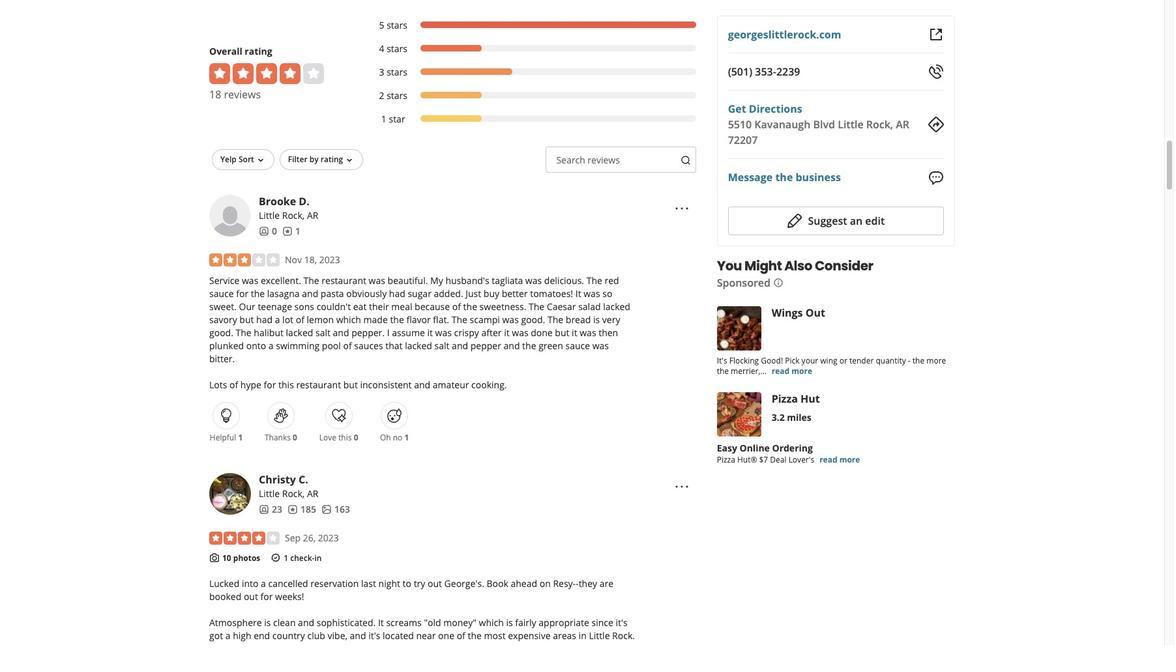 Task type: locate. For each thing, give the bounding box(es) containing it.
stars for 3 stars
[[387, 66, 408, 79]]

1 vertical spatial salt
[[435, 340, 450, 353]]

0 horizontal spatial it
[[378, 617, 384, 629]]

1 right no
[[405, 433, 409, 444]]

the down "caesar"
[[548, 314, 564, 326]]

1 horizontal spatial rating
[[321, 154, 343, 165]]

0 horizontal spatial read
[[772, 366, 790, 377]]

1 horizontal spatial 0
[[293, 433, 297, 444]]

reviews right the 18
[[224, 88, 261, 102]]

0 horizontal spatial 0
[[272, 225, 277, 238]]

1 vertical spatial restaurant
[[296, 379, 341, 392]]

0 vertical spatial salt
[[316, 327, 331, 340]]

bad-
[[335, 643, 355, 646]]

1 inside reviews element
[[296, 225, 301, 238]]

ar up 185
[[307, 488, 319, 501]]

wings out image
[[717, 306, 762, 351]]

in
[[315, 553, 322, 565], [579, 630, 587, 642]]

it up located at the left bottom
[[378, 617, 384, 629]]

my
[[431, 275, 443, 287]]

2 stars from the top
[[387, 43, 408, 55]]

0 vertical spatial sauce
[[209, 288, 234, 300]]

16 chevron down v2 image inside filter by rating popup button
[[345, 155, 355, 166]]

by
[[310, 154, 319, 165]]

1 horizontal spatial -
[[576, 578, 579, 590]]

(1 reaction) element right no
[[405, 433, 409, 444]]

more up pizza hut 'link'
[[792, 366, 813, 377]]

2 16 chevron down v2 image from the left
[[345, 155, 355, 166]]

is up end in the left bottom of the page
[[264, 617, 271, 629]]

lacked down the assume
[[405, 340, 432, 353]]

it's up rock.
[[616, 617, 628, 629]]

lacked
[[604, 301, 631, 313], [286, 327, 313, 340], [405, 340, 432, 353]]

0 vertical spatial it's
[[616, 617, 628, 629]]

0 horizontal spatial -
[[355, 643, 358, 646]]

0 vertical spatial 2023
[[319, 254, 340, 266]]

pizza hut 3.2 miles
[[772, 392, 820, 424]]

the left red
[[587, 275, 603, 287]]

c.
[[299, 473, 308, 488]]

0 vertical spatial which
[[336, 314, 361, 326]]

1 horizontal spatial good.
[[522, 314, 546, 326]]

0 vertical spatial rock,
[[867, 117, 894, 132]]

the down 18,
[[304, 275, 319, 287]]

this right "hype"
[[279, 379, 294, 392]]

0 vertical spatial reviews
[[224, 88, 261, 102]]

read right lover's
[[820, 454, 838, 466]]

good.
[[522, 314, 546, 326], [209, 327, 233, 340]]

2 horizontal spatial but
[[555, 327, 570, 340]]

- right on
[[576, 578, 579, 590]]

friends element
[[259, 225, 277, 238], [259, 504, 282, 517]]

filter reviews by 1 star rating element
[[366, 113, 697, 126]]

1 horizontal spatial more
[[840, 454, 861, 466]]

in inside atmosphere is clean and sophisticated. it screams "old money" which is fairly appropriate since it's got a high end country club vibe, and it's located near one of the most expensive areas in little rock. surprisingly, the prices aren't bad--food quantities are big, and reasonably priced. we got a bottle
[[579, 630, 587, 642]]

0 horizontal spatial got
[[209, 630, 223, 642]]

1 horizontal spatial 16 chevron down v2 image
[[345, 155, 355, 166]]

rock, inside christy c. little rock, ar
[[282, 488, 305, 501]]

message the business button
[[728, 170, 841, 185]]

the left flocking
[[717, 366, 729, 377]]

16 chevron down v2 image
[[256, 155, 266, 166], [345, 155, 355, 166]]

1 vertical spatial this
[[339, 433, 352, 444]]

24 directions v2 image
[[929, 117, 945, 132]]

get directions link
[[728, 102, 803, 116]]

rock, inside brooke d. little rock, ar
[[282, 210, 305, 222]]

but left inconsistent
[[344, 379, 358, 392]]

stars
[[387, 19, 408, 32], [387, 43, 408, 55], [387, 66, 408, 79], [387, 90, 408, 102]]

1 horizontal spatial which
[[479, 617, 504, 629]]

2 (0 reactions) element from the left
[[354, 433, 358, 444]]

1 vertical spatial had
[[256, 314, 273, 326]]

sugar
[[408, 288, 432, 300]]

4 star rating image
[[209, 64, 324, 84], [209, 533, 280, 546]]

(0 reactions) element
[[293, 433, 297, 444], [354, 433, 358, 444]]

photo of christy c. image
[[209, 474, 251, 516]]

a left bottle
[[590, 643, 595, 646]]

0 vertical spatial it
[[576, 288, 582, 300]]

1 stars from the top
[[387, 19, 408, 32]]

more
[[927, 355, 947, 366], [792, 366, 813, 377], [840, 454, 861, 466]]

0 horizontal spatial out
[[244, 591, 258, 603]]

2 horizontal spatial more
[[927, 355, 947, 366]]

it's up food on the bottom of page
[[369, 630, 381, 642]]

the down done
[[523, 340, 537, 353]]

1 horizontal spatial out
[[428, 578, 442, 590]]

  text field
[[546, 147, 697, 173]]

pasta
[[321, 288, 344, 300]]

16 chevron down v2 image right sort
[[256, 155, 266, 166]]

1 horizontal spatial got
[[574, 643, 588, 646]]

24 pencil v2 image
[[788, 213, 803, 229]]

0 horizontal spatial (1 reaction) element
[[238, 433, 243, 444]]

0 horizontal spatial this
[[279, 379, 294, 392]]

1 vertical spatial rating
[[321, 154, 343, 165]]

2 horizontal spatial 0
[[354, 433, 358, 444]]

friends element down christy c. little rock, ar
[[259, 504, 282, 517]]

get
[[728, 102, 747, 116]]

1 16 friends v2 image from the top
[[259, 227, 269, 237]]

1 friends element from the top
[[259, 225, 277, 238]]

2 16 friends v2 image from the top
[[259, 505, 269, 516]]

0 vertical spatial rating
[[245, 45, 272, 58]]

0 inside friends element
[[272, 225, 277, 238]]

little inside brooke d. little rock, ar
[[259, 210, 280, 222]]

$7
[[760, 454, 769, 466]]

appropriate
[[539, 617, 590, 629]]

the right quantity
[[913, 355, 925, 366]]

0 vertical spatial got
[[209, 630, 223, 642]]

out
[[806, 306, 826, 320]]

but up green
[[555, 327, 570, 340]]

1 vertical spatial but
[[555, 327, 570, 340]]

1 vertical spatial it
[[378, 617, 384, 629]]

0 vertical spatial 16 review v2 image
[[282, 227, 293, 237]]

search reviews
[[557, 154, 620, 167]]

0 horizontal spatial had
[[256, 314, 273, 326]]

1 vertical spatial -
[[576, 578, 579, 590]]

sauce up sweet.
[[209, 288, 234, 300]]

menu image
[[674, 201, 690, 217], [674, 480, 690, 495]]

got up surprisingly, on the bottom of the page
[[209, 630, 223, 642]]

-
[[909, 355, 911, 366], [576, 578, 579, 590], [355, 643, 358, 646]]

16 check in v2 image
[[271, 553, 281, 564]]

rock, down christy c. link
[[282, 488, 305, 501]]

16 chevron down v2 image inside yelp sort 'dropdown button'
[[256, 155, 266, 166]]

1 horizontal spatial read more link
[[820, 454, 861, 466]]

0 right 'love'
[[354, 433, 358, 444]]

1 vertical spatial 4 star rating image
[[209, 533, 280, 546]]

0 horizontal spatial good.
[[209, 327, 233, 340]]

was down bread
[[580, 327, 597, 340]]

3.2
[[772, 411, 785, 424]]

1 menu image from the top
[[674, 201, 690, 217]]

1 4 star rating image from the top
[[209, 64, 324, 84]]

flat.
[[433, 314, 450, 326]]

1 vertical spatial it's
[[369, 630, 381, 642]]

0 horizontal spatial 16 chevron down v2 image
[[256, 155, 266, 166]]

tagliata
[[492, 275, 523, 287]]

but down our
[[240, 314, 254, 326]]

(0 reactions) element right thanks
[[293, 433, 297, 444]]

1 vertical spatial 16 friends v2 image
[[259, 505, 269, 516]]

brooke d. link
[[259, 195, 310, 209]]

george's.
[[445, 578, 485, 590]]

0 vertical spatial -
[[909, 355, 911, 366]]

0 vertical spatial 16 friends v2 image
[[259, 227, 269, 237]]

1 (1 reaction) element from the left
[[238, 433, 243, 444]]

0 horizontal spatial reviews
[[224, 88, 261, 102]]

0 horizontal spatial more
[[792, 366, 813, 377]]

georgeslittlerock.com
[[728, 27, 842, 42]]

crispy
[[454, 327, 479, 340]]

ar for brooke d.
[[307, 210, 319, 222]]

wing
[[821, 355, 838, 366]]

obviously
[[347, 288, 387, 300]]

photo of brooke d. image
[[209, 195, 251, 237]]

surprisingly,
[[209, 643, 262, 646]]

since
[[592, 617, 614, 629]]

it inside service was excellent. the restaurant was beautiful. my husband's tagliata was delicious. the red sauce for the lasagna and pasta obviously had sugar added. just buy better tomatoes! it was so sweet. our teenage sons couldn't eat their meal because of the sweetness. the caesar salad lacked savory but had a lot of lemon which made the flavor flat. the scampi was good. the bread is very good. the halibut lacked salt and pepper. i assume it was crispy after it was done but it was then plunked onto a swimming pool of sauces that lacked salt and pepper and the green sauce was bitter.
[[576, 288, 582, 300]]

read left your
[[772, 366, 790, 377]]

out
[[428, 578, 442, 590], [244, 591, 258, 603]]

restaurant down pool
[[296, 379, 341, 392]]

reviews element containing 185
[[288, 504, 316, 517]]

more inside 'easy online ordering pizza hut® $7 deal lover's read more'
[[840, 454, 861, 466]]

flocking
[[730, 355, 759, 366]]

lots of hype for this restaurant but inconsistent and amateur cooking.
[[209, 379, 507, 392]]

0 horizontal spatial (0 reactions) element
[[293, 433, 297, 444]]

the up crispy
[[452, 314, 468, 326]]

good. down savory
[[209, 327, 233, 340]]

16 review v2 image down brooke d. little rock, ar
[[282, 227, 293, 237]]

bitter.
[[209, 353, 235, 366]]

- down sophisticated.
[[355, 643, 358, 646]]

for
[[236, 288, 249, 300], [264, 379, 276, 392], [261, 591, 273, 603]]

friends element containing 23
[[259, 504, 282, 517]]

little up bottle
[[589, 630, 610, 642]]

but
[[240, 314, 254, 326], [555, 327, 570, 340], [344, 379, 358, 392]]

for inside service was excellent. the restaurant was beautiful. my husband's tagliata was delicious. the red sauce for the lasagna and pasta obviously had sugar added. just buy better tomatoes! it was so sweet. our teenage sons couldn't eat their meal because of the sweetness. the caesar salad lacked savory but had a lot of lemon which made the flavor flat. the scampi was good. the bread is very good. the halibut lacked salt and pepper. i assume it was crispy after it was done but it was then plunked onto a swimming pool of sauces that lacked salt and pepper and the green sauce was bitter.
[[236, 288, 249, 300]]

2 horizontal spatial it
[[572, 327, 578, 340]]

reviews element containing 1
[[282, 225, 301, 238]]

little inside get directions 5510 kavanaugh blvd little rock, ar 72207
[[838, 117, 864, 132]]

ar left the 24 directions v2 image
[[897, 117, 910, 132]]

4 star rating image for 18 reviews
[[209, 64, 324, 84]]

1 horizontal spatial read
[[820, 454, 838, 466]]

1 vertical spatial 2023
[[318, 533, 339, 545]]

it down flavor
[[428, 327, 433, 340]]

16 friends v2 image
[[259, 227, 269, 237], [259, 505, 269, 516]]

is left very
[[594, 314, 600, 326]]

pizza left hut®
[[717, 454, 736, 466]]

0 horizontal spatial rating
[[245, 45, 272, 58]]

the
[[776, 170, 793, 185], [251, 288, 265, 300], [464, 301, 478, 313], [390, 314, 404, 326], [523, 340, 537, 353], [913, 355, 925, 366], [717, 366, 729, 377], [468, 630, 482, 642], [264, 643, 278, 646]]

2 menu image from the top
[[674, 480, 690, 495]]

out right try
[[428, 578, 442, 590]]

pizza inside 'easy online ordering pizza hut® $7 deal lover's read more'
[[717, 454, 736, 466]]

out down into
[[244, 591, 258, 603]]

1 vertical spatial friends element
[[259, 504, 282, 517]]

oh no 1
[[380, 433, 409, 444]]

0 vertical spatial pizza
[[772, 392, 798, 406]]

after
[[482, 327, 502, 340]]

a left lot on the left of the page
[[275, 314, 280, 326]]

3 stars from the top
[[387, 66, 408, 79]]

2023 for d.
[[319, 254, 340, 266]]

ar inside christy c. little rock, ar
[[307, 488, 319, 501]]

0 vertical spatial friends element
[[259, 225, 277, 238]]

0 horizontal spatial pizza
[[717, 454, 736, 466]]

185
[[301, 504, 316, 516]]

the right message
[[776, 170, 793, 185]]

of right lot on the left of the page
[[296, 314, 305, 326]]

and up sons
[[302, 288, 319, 300]]

1 for 1 star
[[382, 113, 387, 126]]

4 stars from the top
[[387, 90, 408, 102]]

ar inside get directions 5510 kavanaugh blvd little rock, ar 72207
[[897, 117, 910, 132]]

1 down brooke d. little rock, ar
[[296, 225, 301, 238]]

money"
[[444, 617, 477, 629]]

2023 right 26,
[[318, 533, 339, 545]]

4 star rating image up "photos"
[[209, 533, 280, 546]]

1 16 chevron down v2 image from the left
[[256, 155, 266, 166]]

had up halibut
[[256, 314, 273, 326]]

0 vertical spatial had
[[389, 288, 406, 300]]

a up surprisingly, on the bottom of the page
[[226, 630, 231, 642]]

stars right 4
[[387, 43, 408, 55]]

little right blvd on the top of page
[[838, 117, 864, 132]]

little inside atmosphere is clean and sophisticated. it screams "old money" which is fairly appropriate since it's got a high end country club vibe, and it's located near one of the most expensive areas in little rock. surprisingly, the prices aren't bad--food quantities are big, and reasonably priced. we got a bottle
[[589, 630, 610, 642]]

rock,
[[867, 117, 894, 132], [282, 210, 305, 222], [282, 488, 305, 501]]

0 horizontal spatial but
[[240, 314, 254, 326]]

more right lover's
[[840, 454, 861, 466]]

salt down flat.
[[435, 340, 450, 353]]

pool
[[322, 340, 341, 353]]

reviews element
[[282, 225, 301, 238], [288, 504, 316, 517]]

1 vertical spatial sauce
[[566, 340, 590, 353]]

2 vertical spatial -
[[355, 643, 358, 646]]

salt
[[316, 327, 331, 340], [435, 340, 450, 353]]

1 horizontal spatial in
[[579, 630, 587, 642]]

2 horizontal spatial is
[[594, 314, 600, 326]]

expensive
[[508, 630, 551, 642]]

0 vertical spatial read
[[772, 366, 790, 377]]

your
[[802, 355, 819, 366]]

no
[[393, 433, 403, 444]]

5 stars
[[379, 19, 408, 32]]

(1 reaction) element
[[238, 433, 243, 444], [405, 433, 409, 444]]

a right into
[[261, 578, 266, 590]]

(501) 353-2239
[[728, 65, 801, 79]]

ar inside brooke d. little rock, ar
[[307, 210, 319, 222]]

1 vertical spatial are
[[425, 643, 439, 646]]

of down money"
[[457, 630, 466, 642]]

rock, for d.
[[282, 210, 305, 222]]

0 horizontal spatial read more link
[[772, 366, 813, 377]]

0 vertical spatial are
[[600, 578, 614, 590]]

hut
[[801, 392, 820, 406]]

0 horizontal spatial is
[[264, 617, 271, 629]]

sauce down bread
[[566, 340, 590, 353]]

reservation
[[311, 578, 359, 590]]

love this 0
[[320, 433, 358, 444]]

1 vertical spatial read
[[820, 454, 838, 466]]

1 right 16 check in v2 image
[[284, 553, 288, 565]]

this right 'love'
[[339, 433, 352, 444]]

stars for 2 stars
[[387, 90, 408, 102]]

it inside atmosphere is clean and sophisticated. it screams "old money" which is fairly appropriate since it's got a high end country club vibe, and it's located near one of the most expensive areas in little rock. surprisingly, the prices aren't bad--food quantities are big, and reasonably priced. we got a bottle
[[378, 617, 384, 629]]

clean
[[273, 617, 296, 629]]

2023 right 18,
[[319, 254, 340, 266]]

(1 reaction) element right helpful
[[238, 433, 243, 444]]

are down near
[[425, 643, 439, 646]]

it
[[428, 327, 433, 340], [504, 327, 510, 340], [572, 327, 578, 340]]

most
[[484, 630, 506, 642]]

one
[[438, 630, 455, 642]]

1 vertical spatial 16 review v2 image
[[288, 505, 298, 516]]

also
[[785, 257, 813, 275]]

which down eat at top left
[[336, 314, 361, 326]]

0 vertical spatial for
[[236, 288, 249, 300]]

christy
[[259, 473, 296, 488]]

had up meal
[[389, 288, 406, 300]]

friends element containing 0
[[259, 225, 277, 238]]

and down crispy
[[452, 340, 468, 353]]

it up salad on the top
[[576, 288, 582, 300]]

near
[[417, 630, 436, 642]]

try
[[414, 578, 426, 590]]

1 horizontal spatial it
[[576, 288, 582, 300]]

reviews element for christy
[[288, 504, 316, 517]]

1 vertical spatial which
[[479, 617, 504, 629]]

rock, inside get directions 5510 kavanaugh blvd little rock, ar 72207
[[867, 117, 894, 132]]

2 friends element from the top
[[259, 504, 282, 517]]

filter
[[288, 154, 308, 165]]

got right we
[[574, 643, 588, 646]]

353-
[[756, 65, 777, 79]]

read more link up pizza hut 'link'
[[772, 366, 813, 377]]

are right the they
[[600, 578, 614, 590]]

1 for 1
[[296, 225, 301, 238]]

2 (1 reaction) element from the left
[[405, 433, 409, 444]]

2 vertical spatial rock,
[[282, 488, 305, 501]]

the down end in the left bottom of the page
[[264, 643, 278, 646]]

16 friends v2 image left 23
[[259, 505, 269, 516]]

0 vertical spatial restaurant
[[322, 275, 367, 287]]

stars right 3
[[387, 66, 408, 79]]

an
[[850, 214, 863, 228]]

more right quantity
[[927, 355, 947, 366]]

assume
[[392, 327, 425, 340]]

0 down brooke d. little rock, ar
[[272, 225, 277, 238]]

1 vertical spatial lacked
[[286, 327, 313, 340]]

which inside atmosphere is clean and sophisticated. it screams "old money" which is fairly appropriate since it's got a high end country club vibe, and it's located near one of the most expensive areas in little rock. surprisingly, the prices aren't bad--food quantities are big, and reasonably priced. we got a bottle
[[479, 617, 504, 629]]

little
[[838, 117, 864, 132], [259, 210, 280, 222], [259, 488, 280, 501], [589, 630, 610, 642]]

- inside atmosphere is clean and sophisticated. it screams "old money" which is fairly appropriate since it's got a high end country club vibe, and it's located near one of the most expensive areas in little rock. surprisingly, the prices aren't bad--food quantities are big, and reasonably priced. we got a bottle
[[355, 643, 358, 646]]

a
[[275, 314, 280, 326], [269, 340, 274, 353], [261, 578, 266, 590], [226, 630, 231, 642], [590, 643, 595, 646]]

0 vertical spatial good.
[[522, 314, 546, 326]]

1 horizontal spatial but
[[344, 379, 358, 392]]

0 vertical spatial ar
[[897, 117, 910, 132]]

filter reviews by 4 stars rating element
[[366, 43, 697, 56]]

stars for 5 stars
[[387, 19, 408, 32]]

the up our
[[251, 288, 265, 300]]

for left weeks!
[[261, 591, 273, 603]]

oh
[[380, 433, 391, 444]]

0 horizontal spatial it
[[428, 327, 433, 340]]

lacked up swimming
[[286, 327, 313, 340]]

for right "hype"
[[264, 379, 276, 392]]

rock, for c.
[[282, 488, 305, 501]]

1 vertical spatial menu image
[[674, 480, 690, 495]]

vibe,
[[328, 630, 348, 642]]

more inside it's flocking good! pick your wing or tender quantity - the more the merrier,…
[[927, 355, 947, 366]]

it down bread
[[572, 327, 578, 340]]

16 review v2 image
[[282, 227, 293, 237], [288, 505, 298, 516]]

0 horizontal spatial which
[[336, 314, 361, 326]]

which
[[336, 314, 361, 326], [479, 617, 504, 629]]

beautiful.
[[388, 275, 428, 287]]

and right pepper
[[504, 340, 520, 353]]

got
[[209, 630, 223, 642], [574, 643, 588, 646]]

1 vertical spatial reviews element
[[288, 504, 316, 517]]

0 horizontal spatial sauce
[[209, 288, 234, 300]]

2 horizontal spatial -
[[909, 355, 911, 366]]

rock, down the brooke d. link
[[282, 210, 305, 222]]

1 horizontal spatial it
[[504, 327, 510, 340]]

stars inside "element"
[[387, 66, 408, 79]]

1 (0 reactions) element from the left
[[293, 433, 297, 444]]

are
[[600, 578, 614, 590], [425, 643, 439, 646]]

filter by rating button
[[280, 150, 364, 171]]

2 4 star rating image from the top
[[209, 533, 280, 546]]

- right quantity
[[909, 355, 911, 366]]

savory
[[209, 314, 237, 326]]

salad
[[579, 301, 601, 313]]

3 star rating image
[[209, 254, 280, 267]]

2239
[[777, 65, 801, 79]]

on
[[540, 578, 551, 590]]



Task type: vqa. For each thing, say whether or not it's contained in the screenshot.


Task type: describe. For each thing, give the bounding box(es) containing it.
and right 'big,'
[[458, 643, 475, 646]]

1 right helpful
[[238, 433, 243, 444]]

wings out link
[[772, 306, 826, 320]]

0 vertical spatial in
[[315, 553, 322, 565]]

food
[[358, 643, 377, 646]]

lasagna
[[267, 288, 300, 300]]

wings out
[[772, 306, 826, 320]]

(501)
[[728, 65, 753, 79]]

menu image for christy c.
[[674, 480, 690, 495]]

that
[[386, 340, 403, 353]]

2 it from the left
[[504, 327, 510, 340]]

lucked
[[209, 578, 240, 590]]

and up club
[[298, 617, 315, 629]]

4 star rating image for sep 26, 2023
[[209, 533, 280, 546]]

located
[[383, 630, 414, 642]]

screams
[[386, 617, 422, 629]]

booked
[[209, 591, 242, 603]]

24 external link v2 image
[[929, 27, 945, 42]]

72207
[[728, 133, 758, 147]]

lover's
[[789, 454, 815, 466]]

friends element for brooke d.
[[259, 225, 277, 238]]

the up onto
[[236, 327, 252, 340]]

husband's
[[446, 275, 490, 287]]

16 chevron down v2 image for yelp sort
[[256, 155, 266, 166]]

scampi
[[470, 314, 500, 326]]

because
[[415, 301, 450, 313]]

suggest an edit
[[809, 214, 885, 228]]

of down added.
[[453, 301, 461, 313]]

are inside lucked into a cancelled reservation last night to try out george's. book ahead on resy--they are booked out for weeks!
[[600, 578, 614, 590]]

was left done
[[512, 327, 529, 340]]

business
[[796, 170, 841, 185]]

christy c. little rock, ar
[[259, 473, 319, 501]]

(0 reactions) element for thanks 0
[[293, 433, 297, 444]]

was down then
[[593, 340, 609, 353]]

fairly
[[516, 617, 537, 629]]

directions
[[749, 102, 803, 116]]

was down sweetness.
[[503, 314, 519, 326]]

16 review v2 image for christy
[[288, 505, 298, 516]]

last
[[361, 578, 376, 590]]

restaurant inside service was excellent. the restaurant was beautiful. my husband's tagliata was delicious. the red sauce for the lasagna and pasta obviously had sugar added. just buy better tomatoes! it was so sweet. our teenage sons couldn't eat their meal because of the sweetness. the caesar salad lacked savory but had a lot of lemon which made the flavor flat. the scampi was good. the bread is very good. the halibut lacked salt and pepper. i assume it was crispy after it was done but it was then plunked onto a swimming pool of sauces that lacked salt and pepper and the green sauce was bitter.
[[322, 275, 367, 287]]

miles
[[788, 411, 812, 424]]

reviews for search reviews
[[588, 154, 620, 167]]

photos
[[233, 553, 261, 565]]

pizza hut image
[[717, 393, 762, 437]]

sort
[[239, 154, 254, 165]]

little inside christy c. little rock, ar
[[259, 488, 280, 501]]

1 it from the left
[[428, 327, 433, 340]]

weeks!
[[275, 591, 304, 603]]

the down meal
[[390, 314, 404, 326]]

0 vertical spatial but
[[240, 314, 254, 326]]

2023 for c.
[[318, 533, 339, 545]]

filter reviews by 3 stars rating element
[[366, 66, 697, 79]]

pepper.
[[352, 327, 385, 340]]

a down halibut
[[269, 340, 274, 353]]

the down just
[[464, 301, 478, 313]]

- inside lucked into a cancelled reservation last night to try out george's. book ahead on resy--they are booked out for weeks!
[[576, 578, 579, 590]]

16 friends v2 image for brooke d.
[[259, 227, 269, 237]]

1 horizontal spatial it's
[[616, 617, 628, 629]]

resy-
[[553, 578, 576, 590]]

pepper
[[471, 340, 502, 353]]

and up pool
[[333, 327, 349, 340]]

club
[[308, 630, 325, 642]]

might
[[745, 257, 782, 275]]

our
[[239, 301, 256, 313]]

to
[[403, 578, 412, 590]]

couldn't
[[317, 301, 351, 313]]

0 horizontal spatial lacked
[[286, 327, 313, 340]]

check-
[[290, 553, 315, 565]]

ahead
[[511, 578, 538, 590]]

was down 3 star rating image
[[242, 275, 259, 287]]

1 horizontal spatial this
[[339, 433, 352, 444]]

sons
[[295, 301, 314, 313]]

is inside service was excellent. the restaurant was beautiful. my husband's tagliata was delicious. the red sauce for the lasagna and pasta obviously had sugar added. just buy better tomatoes! it was so sweet. our teenage sons couldn't eat their meal because of the sweetness. the caesar salad lacked savory but had a lot of lemon which made the flavor flat. the scampi was good. the bread is very good. the halibut lacked salt and pepper. i assume it was crispy after it was done but it was then plunked onto a swimming pool of sauces that lacked salt and pepper and the green sauce was bitter.
[[594, 314, 600, 326]]

the down tomatoes!
[[529, 301, 545, 313]]

night
[[379, 578, 401, 590]]

a inside lucked into a cancelled reservation last night to try out george's. book ahead on resy--they are booked out for weeks!
[[261, 578, 266, 590]]

0 horizontal spatial salt
[[316, 327, 331, 340]]

was up salad on the top
[[584, 288, 601, 300]]

16 info v2 image
[[774, 278, 784, 289]]

red
[[605, 275, 620, 287]]

0 vertical spatial read more link
[[772, 366, 813, 377]]

the inside message the business "button"
[[776, 170, 793, 185]]

3 it from the left
[[572, 327, 578, 340]]

aren't
[[308, 643, 333, 646]]

service was excellent. the restaurant was beautiful. my husband's tagliata was delicious. the red sauce for the lasagna and pasta obviously had sugar added. just buy better tomatoes! it was so sweet. our teenage sons couldn't eat their meal because of the sweetness. the caesar salad lacked savory but had a lot of lemon which made the flavor flat. the scampi was good. the bread is very good. the halibut lacked salt and pepper. i assume it was crispy after it was done but it was then plunked onto a swimming pool of sauces that lacked salt and pepper and the green sauce was bitter.
[[209, 275, 631, 366]]

pizza inside pizza hut 3.2 miles
[[772, 392, 798, 406]]

1 horizontal spatial sauce
[[566, 340, 590, 353]]

16 friends v2 image for christy c.
[[259, 505, 269, 516]]

18
[[209, 88, 221, 102]]

sep
[[285, 533, 301, 545]]

blvd
[[814, 117, 836, 132]]

16 review v2 image for brooke
[[282, 227, 293, 237]]

0 horizontal spatial it's
[[369, 630, 381, 642]]

book
[[487, 578, 509, 590]]

1 horizontal spatial salt
[[435, 340, 450, 353]]

and up food on the bottom of page
[[350, 630, 366, 642]]

0 vertical spatial lacked
[[604, 301, 631, 313]]

1 for 1 check-in
[[284, 553, 288, 565]]

deal
[[771, 454, 787, 466]]

(1 reaction) element for oh no 1
[[405, 433, 409, 444]]

prices
[[281, 643, 306, 646]]

overall
[[209, 45, 243, 58]]

onto
[[246, 340, 266, 353]]

photos element
[[322, 504, 350, 517]]

1 horizontal spatial had
[[389, 288, 406, 300]]

merrier,…
[[731, 366, 767, 377]]

1 vertical spatial for
[[264, 379, 276, 392]]

18 reviews
[[209, 88, 261, 102]]

are inside atmosphere is clean and sophisticated. it screams "old money" which is fairly appropriate since it's got a high end country club vibe, and it's located near one of the most expensive areas in little rock. surprisingly, the prices aren't bad--food quantities are big, and reasonably priced. we got a bottle
[[425, 643, 439, 646]]

of inside atmosphere is clean and sophisticated. it screams "old money" which is fairly appropriate since it's got a high end country club vibe, and it's located near one of the most expensive areas in little rock. surprisingly, the prices aren't bad--food quantities are big, and reasonably priced. we got a bottle
[[457, 630, 466, 642]]

get directions 5510 kavanaugh blvd little rock, ar 72207
[[728, 102, 910, 147]]

0 vertical spatial this
[[279, 379, 294, 392]]

for inside lucked into a cancelled reservation last night to try out george's. book ahead on resy--they are booked out for weeks!
[[261, 591, 273, 603]]

24 phone v2 image
[[929, 64, 945, 80]]

1 check-in
[[284, 553, 322, 565]]

consider
[[815, 257, 874, 275]]

filter reviews by 5 stars rating element
[[366, 19, 697, 32]]

search image
[[681, 155, 691, 165]]

rock.
[[613, 630, 635, 642]]

ar for christy c.
[[307, 488, 319, 501]]

sophisticated.
[[317, 617, 376, 629]]

thanks
[[265, 433, 291, 444]]

so
[[603, 288, 613, 300]]

16 photos v2 image
[[322, 505, 332, 516]]

then
[[599, 327, 619, 340]]

menu image for brooke d.
[[674, 201, 690, 217]]

the down money"
[[468, 630, 482, 642]]

stars for 4 stars
[[387, 43, 408, 55]]

16 chevron down v2 image for filter by rating
[[345, 155, 355, 166]]

of right pool
[[343, 340, 352, 353]]

reasonably
[[477, 643, 524, 646]]

was down flat.
[[436, 327, 452, 340]]

inconsistent
[[360, 379, 412, 392]]

tender
[[850, 355, 874, 366]]

16 camera v2 image
[[209, 553, 220, 564]]

10
[[222, 553, 231, 565]]

caesar
[[547, 301, 576, 313]]

(1 reaction) element for helpful 1
[[238, 433, 243, 444]]

1 horizontal spatial is
[[507, 617, 513, 629]]

reviews element for brooke
[[282, 225, 301, 238]]

read inside 'easy online ordering pizza hut® $7 deal lover's read more'
[[820, 454, 838, 466]]

1 star
[[382, 113, 406, 126]]

2 vertical spatial but
[[344, 379, 358, 392]]

good!
[[762, 355, 784, 366]]

yelp
[[220, 154, 237, 165]]

- inside it's flocking good! pick your wing or tender quantity - the more the merrier,…
[[909, 355, 911, 366]]

atmosphere
[[209, 617, 262, 629]]

quantity
[[876, 355, 907, 366]]

24 message v2 image
[[929, 170, 945, 186]]

meal
[[392, 301, 413, 313]]

was up obviously
[[369, 275, 386, 287]]

it's flocking good! pick your wing or tender quantity - the more the merrier,…
[[717, 355, 947, 377]]

2 vertical spatial lacked
[[405, 340, 432, 353]]

friends element for christy c.
[[259, 504, 282, 517]]

which inside service was excellent. the restaurant was beautiful. my husband's tagliata was delicious. the red sauce for the lasagna and pasta obviously had sugar added. just buy better tomatoes! it was so sweet. our teenage sons couldn't eat their meal because of the sweetness. the caesar salad lacked savory but had a lot of lemon which made the flavor flat. the scampi was good. the bread is very good. the halibut lacked salt and pepper. i assume it was crispy after it was done but it was then plunked onto a swimming pool of sauces that lacked salt and pepper and the green sauce was bitter.
[[336, 314, 361, 326]]

atmosphere is clean and sophisticated. it screams "old money" which is fairly appropriate since it's got a high end country club vibe, and it's located near one of the most expensive areas in little rock. surprisingly, the prices aren't bad--food quantities are big, and reasonably priced. we got a bottle 
[[209, 617, 635, 646]]

easy online ordering pizza hut® $7 deal lover's read more
[[717, 442, 861, 466]]

areas
[[553, 630, 577, 642]]

reviews for 18 reviews
[[224, 88, 261, 102]]

they
[[579, 578, 598, 590]]

helpful
[[210, 433, 236, 444]]

2 stars
[[379, 90, 408, 102]]

0 vertical spatial out
[[428, 578, 442, 590]]

or
[[840, 355, 848, 366]]

and left amateur
[[414, 379, 431, 392]]

buy
[[484, 288, 500, 300]]

(0 reactions) element for love this 0
[[354, 433, 358, 444]]

filter reviews by 2 stars rating element
[[366, 90, 697, 103]]

lucked into a cancelled reservation last night to try out george's. book ahead on resy--they are booked out for weeks!
[[209, 578, 614, 603]]

lots
[[209, 379, 227, 392]]

read more
[[772, 366, 813, 377]]

ordering
[[773, 442, 813, 454]]

4 stars
[[379, 43, 408, 55]]

3 stars
[[379, 66, 408, 79]]

was up tomatoes!
[[526, 275, 542, 287]]

rating inside filter by rating popup button
[[321, 154, 343, 165]]

hype
[[241, 379, 262, 392]]

of right lots
[[230, 379, 238, 392]]



